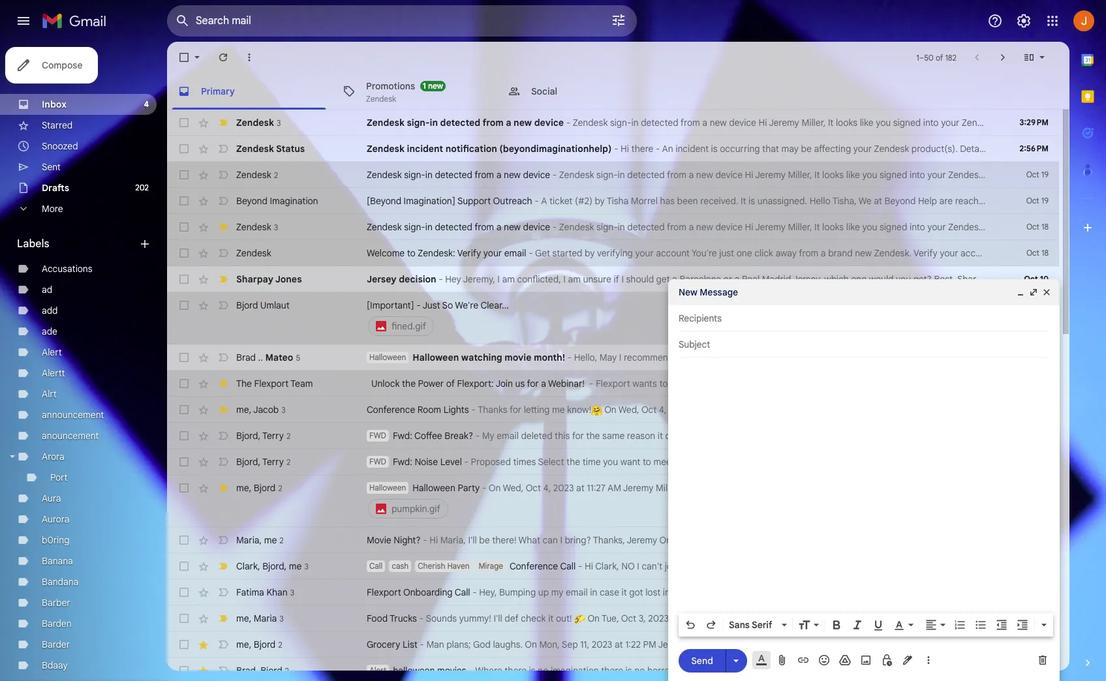 Task type: vqa. For each thing, say whether or not it's contained in the screenshot.
'LinkedIn'
no



Task type: describe. For each thing, give the bounding box(es) containing it.
1 verify from the left
[[458, 247, 481, 259]]

s
[[1104, 195, 1107, 207]]

19 for there
[[1042, 196, 1049, 206]]

love
[[1039, 613, 1056, 625]]

mirage
[[479, 562, 503, 571]]

umlaut down sharpay jones at the left of page
[[260, 300, 290, 311]]

0 vertical spatial of
[[936, 53, 944, 62]]

- up tisha
[[614, 143, 619, 155]]

tisha
[[607, 195, 629, 207]]

2:50
[[859, 665, 878, 677]]

brand
[[829, 247, 853, 259]]

halloween halloween watching movie month! - hello, may i recommend the beloved children's classic: hotel transylvania 2? on wed, 4 oct 2023 at 09:42, bjord umlaut <sicritbjo
[[370, 352, 1107, 364]]

personally
[[994, 613, 1037, 625]]

[beyond
[[367, 195, 402, 207]]

on left mon, at the bottom
[[525, 639, 537, 651]]

using for zendesk 2
[[1022, 169, 1044, 181]]

brad for ,
[[236, 665, 256, 677]]

wrote: left no
[[1050, 561, 1075, 573]]

- left the hello,
[[568, 352, 572, 364]]

halloween up power in the bottom left of the page
[[413, 352, 459, 364]]

0 vertical spatial it
[[658, 430, 663, 442]]

at right tisha,
[[874, 195, 883, 207]]

aura link
[[42, 493, 61, 505]]

party
[[1050, 483, 1072, 494]]

sign- up tisha
[[597, 169, 618, 181]]

1 horizontal spatial miller
[[691, 639, 714, 651]]

i right can
[[561, 535, 563, 547]]

am right 7:56
[[868, 561, 882, 573]]

fatima khan 3
[[236, 587, 295, 598]]

jersey
[[367, 274, 397, 285]]

cell containing halloween party
[[367, 482, 1107, 521]]

0 horizontal spatial call
[[370, 562, 383, 571]]

guys
[[1083, 665, 1103, 677]]

3 down more formatting options image
[[1045, 666, 1049, 676]]

what
[[1086, 587, 1106, 599]]

i right may
[[620, 352, 622, 364]]

0 vertical spatial everyone,
[[850, 483, 891, 494]]

halloween down compartmental
[[1005, 483, 1048, 494]]

me down 'fatima'
[[236, 613, 249, 625]]

plans;
[[447, 639, 471, 651]]

0 vertical spatial into
[[924, 117, 939, 129]]

on right 🌮 icon
[[588, 613, 600, 625]]

1 vertical spatial flexport
[[367, 587, 401, 599]]

where
[[476, 665, 503, 677]]

0 horizontal spatial williams
[[745, 613, 779, 625]]

2 sharpay from the left
[[958, 274, 992, 285]]

0 vertical spatial looks
[[836, 117, 858, 129]]

verifying
[[597, 247, 633, 259]]

5 row from the top
[[167, 214, 1107, 240]]

1 horizontal spatial pm
[[704, 613, 718, 625]]

compartmental
[[1008, 456, 1072, 468]]

2023 up improve
[[815, 561, 836, 573]]

cell for 14th row from the top of the page
[[1013, 482, 1060, 495]]

1 vertical spatial of
[[446, 378, 455, 390]]

to right want
[[643, 456, 652, 468]]

new
[[679, 287, 698, 298]]

account up jersey decision - hey jeremy, i am conflicted, i am unsure if i should get a barcelona or a real madrid jersey, which one would you get? best, sharpay at top
[[656, 247, 690, 259]]

wrote: up <sicritbjordd@gmail.com>
[[982, 535, 1008, 547]]

me up clark , bjord , me 3
[[264, 534, 277, 546]]

2 horizontal spatial be
[[988, 456, 999, 468]]

flexport:
[[457, 378, 494, 390]]

oct up the discard draft ‪(⌘⇧d)‬ icon
[[1030, 640, 1043, 650]]

2 inside zendesk 2
[[274, 170, 278, 180]]

1 zendesk 3 from the top
[[236, 117, 281, 128]]

oct up reason at the bottom right of page
[[642, 404, 657, 416]]

0 vertical spatial <millerjeremy500@gmail.com>
[[681, 483, 809, 494]]

unassigned.
[[758, 195, 808, 207]]

miller, for zendesk 3
[[788, 221, 813, 233]]

row containing maria
[[167, 528, 1107, 554]]

in right lost
[[663, 587, 671, 599]]

0 horizontal spatial flexport
[[254, 378, 289, 390]]

3 up zendesk status
[[277, 118, 281, 128]]

lights
[[444, 404, 469, 416]]

list.
[[1005, 639, 1019, 651]]

2 horizontal spatial pm
[[880, 665, 893, 677]]

insert signature image
[[902, 654, 915, 667]]

redo ‪(⌘y)‬ image
[[705, 619, 718, 632]]

0 horizontal spatial jeremy,
[[463, 274, 495, 285]]

bring?
[[565, 535, 591, 547]]

1 horizontal spatial there
[[602, 665, 624, 677]]

conference for conference room lights
[[367, 404, 415, 416]]

3 left 'jer'
[[1045, 640, 1049, 650]]

terry for fwd: coffee break?
[[263, 430, 284, 442]]

50
[[925, 53, 934, 62]]

important.
[[800, 430, 843, 442]]

hey left 'guys'
[[1065, 665, 1081, 677]]

- left a
[[535, 195, 539, 207]]

- right list
[[420, 639, 424, 651]]

fined.gif
[[392, 321, 426, 332]]

bandana link
[[42, 577, 79, 588]]

into for zendesk 3
[[910, 221, 926, 233]]

oct 3 for man plans; god laughs. on mon, sep 11, 2023 at 1:22 pm jeremy miller <millerjeremy500@gmail.com> wrote: hi terry, send me your grocery list. thanks, jer
[[1030, 640, 1049, 650]]

insert files using drive image
[[839, 654, 852, 667]]

2 beyond from the left
[[885, 195, 916, 207]]

0 horizontal spatial are
[[725, 587, 739, 599]]

0 vertical spatial if
[[1038, 195, 1044, 207]]

oct right the indent more ‪(⌘])‬ image
[[1030, 614, 1043, 624]]

more
[[42, 203, 63, 215]]

wed, up join.
[[674, 535, 695, 547]]

2 horizontal spatial 5
[[1045, 353, 1049, 362]]

more image
[[243, 51, 256, 64]]

no
[[622, 561, 635, 573]]

in up imagination]
[[426, 169, 433, 181]]

maria right redo ‪(⌘y)‬ image
[[720, 613, 743, 625]]

oct up oct 10
[[1027, 248, 1040, 258]]

sign- up incident
[[407, 117, 430, 129]]

level
[[441, 456, 462, 468]]

formatting options toolbar
[[679, 614, 1054, 637]]

wrote: up insert photo
[[846, 639, 872, 651]]

bold ‪(⌘b)‬ image
[[831, 619, 844, 632]]

to right out
[[1011, 195, 1019, 207]]

new message dialog
[[669, 279, 1060, 682]]

3 right the indent more ‪(⌘])‬ image
[[1045, 614, 1049, 624]]

has
[[660, 195, 675, 207]]

1 vertical spatial it
[[622, 587, 627, 599]]

5 inside brad .. mateo 5
[[296, 353, 300, 363]]

1 horizontal spatial 5
[[833, 456, 838, 468]]

1 horizontal spatial everyone,
[[1028, 535, 1069, 547]]

at left 1:22
[[615, 639, 623, 651]]

0 horizontal spatial pm
[[643, 639, 657, 651]]

the left time
[[567, 456, 581, 468]]

promotions, one new message, tab
[[332, 73, 497, 110]]

cell for 13th row from the top of the page
[[1013, 456, 1060, 469]]

row containing clark
[[167, 554, 1107, 580]]

hey left 'numbered list ‪(⌘⇧7)‬' icon
[[937, 613, 953, 625]]

11:27
[[587, 483, 606, 494]]

0 vertical spatial like
[[860, 117, 874, 129]]

compose
[[42, 59, 83, 71]]

outreach
[[493, 195, 533, 207]]

using for zendesk 3
[[1022, 221, 1044, 233]]

0 vertical spatial send
[[910, 639, 931, 651]]

0 horizontal spatial jacob
[[253, 404, 279, 416]]

still
[[758, 587, 772, 599]]

wrote: down october
[[811, 483, 837, 494]]

0 vertical spatial <mariaaawilliams@gmail.com>
[[854, 535, 980, 547]]

0 horizontal spatial i'll
[[468, 535, 477, 547]]

sounds
[[426, 613, 457, 625]]

on right 2?
[[892, 352, 904, 364]]

sans
[[729, 620, 750, 631]]

1 horizontal spatial one
[[852, 274, 867, 285]]

snoozed link
[[42, 140, 78, 152]]

- down the bring?
[[578, 561, 583, 573]]

1 horizontal spatial we
[[893, 483, 906, 494]]

<sicritbjo
[[1072, 352, 1107, 364]]

- up fined.gif
[[417, 300, 421, 311]]

2 horizontal spatial for
[[572, 430, 584, 442]]

the left 'bird'
[[913, 456, 927, 468]]

at left 8:30
[[1075, 404, 1084, 416]]

zendesk sign-in detected from a new device - zendesk sign-in detected from a new device hi jeremy miller, it looks like you signed into your zendesk account using a new devic
[[367, 117, 1107, 129]]

cell for row containing the flexport team
[[1013, 377, 1060, 390]]

3 inside me , jacob 3
[[282, 405, 286, 415]]

i right bulleted list ‪(⌘⇧8)‬ image
[[990, 613, 992, 625]]

4 inside labels navigation
[[144, 99, 149, 109]]

grocery
[[367, 639, 401, 651]]

brad , bjord 2
[[236, 665, 289, 677]]

1 no from the left
[[538, 665, 549, 677]]

oct left 3,
[[622, 613, 637, 625]]

- right level
[[465, 456, 469, 468]]

b0ring
[[42, 535, 69, 547]]

row containing the flexport team
[[167, 371, 1060, 397]]

in left case
[[590, 587, 598, 599]]

row containing sharpay jones
[[167, 266, 1060, 293]]

2023 down select
[[554, 483, 574, 494]]

indent less ‪(⌘[)‬ image
[[996, 619, 1009, 632]]

deletes
[[666, 430, 696, 442]]

primary tab
[[167, 73, 331, 110]]

row containing zendesk status
[[167, 136, 1060, 162]]

0 vertical spatial by
[[595, 195, 605, 207]]

oct down more formatting options image
[[1030, 666, 1043, 676]]

cell for row containing fatima khan
[[1013, 586, 1060, 599]]

- right night?
[[423, 535, 427, 547]]

1 horizontal spatial jacob
[[738, 404, 764, 416]]

insert photo image
[[860, 654, 873, 667]]

laughs.
[[493, 639, 523, 651]]

in down imagination]
[[426, 221, 433, 233]]

support
[[458, 195, 491, 207]]

on tue, oct 3, 2023 at 4:00 pm maria williams <mariaaawilliams@gmail.com> wrote: hey jeremy, i personally love a food truck
[[586, 613, 1107, 625]]

12,
[[813, 665, 823, 677]]

- left where
[[469, 665, 473, 677]]

0 vertical spatial williams
[[818, 535, 852, 547]]

0 vertical spatial miller
[[656, 483, 679, 494]]

0 horizontal spatial it
[[549, 613, 554, 625]]

oct right out
[[1027, 196, 1040, 206]]

oct right 09:42,
[[1029, 353, 1043, 362]]

at left 9:53
[[692, 404, 701, 416]]

1 sharpay from the left
[[236, 274, 274, 285]]

or
[[724, 274, 733, 285]]

send inside button
[[692, 655, 714, 667]]

at left "4:00"
[[672, 613, 680, 625]]

alert link
[[42, 347, 62, 358]]

fwd for fwd: coffee break?
[[370, 431, 387, 441]]

fwd for fwd: noise level
[[370, 457, 387, 467]]

oct up inbox
[[697, 535, 712, 547]]

1 vertical spatial be
[[924, 483, 934, 494]]

13 row from the top
[[167, 449, 1107, 475]]

accusations
[[42, 263, 92, 275]]

hey up so
[[445, 274, 461, 285]]

signed for zendesk 2
[[880, 169, 908, 181]]

3 down beyond imagination
[[274, 222, 278, 232]]

jersey,
[[793, 274, 823, 285]]

main menu image
[[16, 13, 31, 29]]

1 vertical spatial i'll
[[494, 613, 503, 625]]

9:53
[[703, 404, 721, 416]]

11 row from the top
[[167, 397, 1107, 423]]

like for zendesk 2
[[847, 169, 861, 181]]

into for zendesk 2
[[910, 169, 926, 181]]

0 vertical spatial we
[[859, 195, 872, 207]]

halloween movies - where there is no imagination there is no horror. arthur conan doyle on tue, sep 12, 2023 at 2:50 pm brad klo <klobrad84@gmail.com> wrote: hey guys w
[[393, 665, 1107, 677]]

cell for 9th row from the bottom
[[1013, 430, 1060, 443]]

18 row from the top
[[167, 606, 1107, 632]]

- right lights
[[472, 404, 476, 416]]

sans serif option
[[727, 619, 780, 632]]

sign- down incident
[[404, 169, 426, 181]]

horror.
[[648, 665, 675, 677]]

cash
[[392, 562, 409, 571]]

19 for using
[[1042, 170, 1049, 180]]

2 vertical spatial be
[[479, 535, 490, 547]]

the
[[236, 378, 252, 390]]

unsure
[[583, 274, 612, 285]]

is left "unassigned."
[[749, 195, 756, 207]]

2 horizontal spatial there
[[1046, 195, 1068, 207]]

[important]
[[367, 300, 414, 311]]

1 horizontal spatial just
[[1071, 535, 1089, 547]]

accusations link
[[42, 263, 92, 275]]

older image
[[997, 51, 1010, 64]]

search mail image
[[171, 9, 195, 33]]

2023 up deletes
[[669, 404, 690, 416]]

conflicted,
[[518, 274, 561, 285]]

conan
[[706, 665, 733, 677]]

more button
[[0, 199, 157, 219]]

umlaut left <sicritbjo
[[1040, 352, 1070, 364]]

wrote: left yes,
[[919, 404, 944, 416]]

indent more ‪(⌘])‬ image
[[1017, 619, 1030, 632]]

gmail image
[[42, 8, 113, 34]]

brad for ..
[[236, 352, 256, 363]]

add
[[42, 305, 58, 317]]

me , bjord 2 for 19th row from the top of the page
[[236, 639, 282, 651]]

in up tisha
[[618, 169, 625, 181]]

on right party
[[489, 483, 501, 494]]

an
[[966, 483, 976, 494]]

i up clear...
[[498, 274, 500, 285]]

2 horizontal spatial are
[[1071, 195, 1084, 207]]

halloween down noise
[[413, 483, 456, 494]]

been
[[678, 195, 698, 207]]

account up 10
[[1037, 247, 1071, 259]]

halloween inside halloween halloween watching movie month! - hello, may i recommend the beloved children's classic: hotel transylvania 2? on wed, 4 oct 2023 at 09:42, bjord umlaut <sicritbjo
[[370, 353, 406, 362]]

0 vertical spatial email
[[505, 247, 527, 259]]

maria,
[[441, 535, 466, 547]]

the left same
[[587, 430, 600, 442]]

0 horizontal spatial just
[[423, 300, 440, 311]]

row containing fatima khan
[[167, 580, 1107, 606]]

2023 left 09:42,
[[954, 352, 975, 364]]

1 vertical spatial email
[[497, 430, 519, 442]]

sent
[[42, 161, 61, 173]]

w
[[1105, 665, 1107, 677]]

10/31
[[1087, 483, 1107, 494]]

beyon
[[1082, 247, 1107, 259]]

yes,
[[946, 404, 963, 416]]

barden
[[42, 618, 72, 630]]

1 horizontal spatial tue,
[[775, 665, 792, 677]]

6 row from the top
[[167, 240, 1107, 266]]

o for zendesk 3
[[1103, 221, 1107, 233]]

2 verify from the left
[[914, 247, 938, 259]]

thu,
[[776, 456, 794, 468]]

new message
[[679, 287, 739, 298]]

join
[[496, 378, 513, 390]]

looks for zendesk 3
[[823, 221, 844, 233]]

wed, right 2?
[[906, 352, 927, 364]]

zendesk status
[[236, 143, 305, 155]]

2 horizontal spatial thanks,
[[1021, 639, 1053, 651]]

bdaay
[[42, 660, 68, 672]]

umlaut down the aug
[[1003, 430, 1032, 442]]

oct 19 for using
[[1027, 170, 1049, 180]]

0 vertical spatial using
[[1036, 117, 1058, 129]]

def
[[505, 613, 519, 625]]

power
[[418, 378, 444, 390]]

account down out
[[986, 221, 1020, 233]]

1 vertical spatial <millerjeremy500@gmail.com>
[[716, 639, 844, 651]]

on up join.
[[660, 535, 672, 547]]

1 50 of 182
[[917, 53, 957, 62]]

12 row from the top
[[167, 423, 1107, 449]]

0 horizontal spatial there
[[505, 665, 527, 677]]

1 for 1 50 of 182
[[917, 53, 920, 62]]



Task type: locate. For each thing, give the bounding box(es) containing it.
arora
[[42, 451, 65, 463]]

1 vertical spatial thanks,
[[684, 561, 716, 573]]

select
[[538, 456, 564, 468]]

trucks
[[390, 613, 417, 625]]

i left did.
[[965, 404, 967, 416]]

fwd: left noise
[[393, 456, 413, 468]]

wed, down 8:01 on the right of page
[[765, 561, 785, 573]]

arthur
[[677, 665, 704, 677]]

maria
[[236, 534, 260, 546], [793, 535, 816, 547], [254, 613, 277, 625], [720, 613, 743, 625]]

1 me , bjord 2 from the top
[[236, 482, 282, 494]]

advanced search options image
[[606, 7, 632, 33]]

1 horizontal spatial conference
[[510, 561, 558, 573]]

miller
[[656, 483, 679, 494], [691, 639, 714, 651]]

conference down 'what'
[[510, 561, 558, 573]]

1 vertical spatial terry
[[263, 456, 284, 468]]

- left get
[[529, 247, 533, 259]]

1 oct 19 from the top
[[1027, 170, 1049, 180]]

wrote: down operations
[[909, 613, 935, 625]]

2023 right 12,
[[826, 665, 846, 677]]

2 vertical spatial email
[[566, 587, 588, 599]]

2 zendesk sign-in detected from a new device - zendesk sign-in detected from a new device hi jeremy miller, it looks like you signed into your zendesk account using a new device o from the top
[[367, 221, 1107, 233]]

2 oct 3 from the top
[[1030, 640, 1049, 650]]

coffee
[[415, 430, 443, 442]]

3 inside clark , bjord , me 3
[[305, 562, 309, 572]]

2 row from the top
[[167, 136, 1060, 162]]

am
[[723, 404, 736, 416], [963, 430, 976, 442], [608, 483, 622, 494], [777, 535, 791, 547], [868, 561, 882, 573]]

2 am from the left
[[568, 274, 581, 285]]

1 vertical spatial oct 18
[[1027, 248, 1049, 258]]

cell for 11th row
[[1013, 404, 1060, 417]]

noise
[[415, 456, 438, 468]]

0 horizontal spatial sep
[[562, 639, 578, 651]]

0 horizontal spatial sharpay
[[236, 274, 274, 285]]

settings image
[[1017, 13, 1032, 29]]

emails.
[[710, 430, 739, 442]]

brad left ..
[[236, 352, 256, 363]]

1 vertical spatial fwd:
[[393, 456, 413, 468]]

tue, left insert link ‪(⌘k)‬ image
[[775, 665, 792, 677]]

cell for row containing maria
[[1013, 534, 1060, 547]]

1 row from the top
[[167, 110, 1107, 136]]

daylight
[[718, 456, 752, 468]]

0 horizontal spatial one
[[737, 247, 753, 259]]

are left any
[[1071, 195, 1084, 207]]

month!
[[534, 352, 565, 364]]

4, up deletes
[[659, 404, 667, 416]]

underline ‪(⌘u)‬ image
[[872, 620, 885, 633]]

0 vertical spatial i'll
[[468, 535, 477, 547]]

<millerjeremy500@gmail.com> up attach files icon
[[716, 639, 844, 651]]

fwd inside fwd fwd: coffee break? - my email deleted this for the same reason it deletes all emails. it didn't seem important. on wed, oct 4, 2023 at 8:26 am bjord umlaut <sicritbjordd@gm
[[370, 431, 387, 441]]

Message Body text field
[[679, 364, 1050, 610]]

2023 right 2,
[[1052, 404, 1073, 416]]

movie night? - hi maria, i'll be there! what can i bring? thanks, jeremy on wed, oct 4, 2023 at 8:01 am maria williams <mariaaawilliams@gmail.com> wrote: hey everyone, just send
[[367, 535, 1107, 547]]

get
[[535, 247, 550, 259]]

10 row from the top
[[167, 371, 1060, 397]]

thanks, up the discard draft ‪(⌘⇧d)‬ icon
[[1021, 639, 1053, 651]]

maria down fatima khan 3
[[254, 613, 277, 625]]

zendesk sign-in detected from a new device - zendesk sign-in detected from a new device hi jeremy miller, it looks like you signed into your zendesk account using a new device o for zendesk 3
[[367, 221, 1107, 233]]

o down the s
[[1103, 221, 1107, 233]]

cell containing [important] - just so we're clear...
[[367, 299, 994, 338]]

1 vertical spatial miller
[[691, 639, 714, 651]]

2023
[[954, 352, 975, 364], [669, 404, 690, 416], [1052, 404, 1073, 416], [910, 430, 930, 442], [554, 483, 574, 494], [724, 535, 745, 547], [815, 561, 836, 573], [649, 613, 669, 625], [592, 639, 613, 651], [826, 665, 846, 677]]

0 vertical spatial signed
[[894, 117, 922, 129]]

<millerjeremy500@gmail.com>
[[681, 483, 809, 494], [716, 639, 844, 651]]

0 vertical spatial thanks,
[[593, 535, 625, 547]]

2 vertical spatial like
[[847, 221, 861, 233]]

inbox
[[694, 587, 716, 599]]

1 vertical spatial fwd
[[370, 457, 387, 467]]

am left unsure
[[568, 274, 581, 285]]

no down mon, at the bottom
[[538, 665, 549, 677]]

at left 8:26
[[933, 430, 941, 442]]

numbered list ‪(⌘⇧7)‬ image
[[954, 619, 967, 632]]

one right which
[[852, 274, 867, 285]]

jeremy
[[769, 117, 800, 129], [756, 169, 786, 181], [756, 221, 786, 233], [623, 483, 654, 494], [627, 535, 658, 547], [718, 561, 748, 573], [659, 639, 689, 651]]

tab list containing promotions
[[167, 73, 1070, 110]]

1 horizontal spatial 1
[[917, 53, 920, 62]]

2 fwd from the top
[[370, 457, 387, 467]]

fwd: for fwd: noise level
[[393, 456, 413, 468]]

send down grocery list - man plans; god laughs. on mon, sep 11, 2023 at 1:22 pm jeremy miller <millerjeremy500@gmail.com> wrote: hi terry, send me your grocery list. thanks, jer
[[692, 655, 714, 667]]

2 horizontal spatial call
[[561, 561, 576, 573]]

1 for 1 new
[[423, 81, 426, 90]]

pm
[[704, 613, 718, 625], [643, 639, 657, 651], [880, 665, 893, 677]]

me , bjord 2 for 14th row from the top of the page
[[236, 482, 282, 494]]

1 fwd from the top
[[370, 431, 387, 441]]

3 row from the top
[[167, 162, 1107, 188]]

am right 9:53
[[723, 404, 736, 416]]

more options image
[[925, 654, 933, 667]]

labels
[[17, 238, 49, 251]]

pop out image
[[1029, 287, 1040, 298]]

notification
[[446, 143, 497, 155]]

Search mail text field
[[196, 14, 575, 27]]

- up (beyondimaginationhelp)
[[567, 117, 571, 129]]

fwd left noise
[[370, 457, 387, 467]]

1 terry from the top
[[263, 430, 284, 442]]

bulleted list ‪(⌘⇧8)‬ image
[[975, 619, 988, 632]]

miller down redo ‪(⌘y)‬ image
[[691, 639, 714, 651]]

there right imagination
[[602, 665, 624, 677]]

0 horizontal spatial be
[[479, 535, 490, 547]]

fwd fwd: noise level - proposed times select the time you want to meet mountain daylight time thu, october 5 9am – 11am lark, the bird known to be a compartmental disaster
[[370, 456, 1107, 468]]

2 bjord , terry 2 from the top
[[236, 456, 291, 468]]

0 horizontal spatial for
[[510, 404, 522, 416]]

onboarding
[[403, 587, 453, 599]]

status
[[276, 143, 305, 155]]

on
[[1074, 483, 1085, 494]]

0 horizontal spatial send
[[692, 655, 714, 667]]

1 horizontal spatial am
[[568, 274, 581, 285]]

oct 19 for there
[[1027, 196, 1049, 206]]

None search field
[[167, 5, 637, 37]]

cell
[[367, 299, 994, 338], [1013, 377, 1060, 390], [1013, 404, 1060, 417], [1013, 430, 1060, 443], [1013, 456, 1060, 469], [367, 482, 1107, 521], [1013, 482, 1060, 495], [1013, 534, 1060, 547], [1013, 560, 1060, 573], [1013, 586, 1060, 599]]

umlaut up operations
[[908, 561, 938, 573]]

be up office at the right of page
[[988, 456, 999, 468]]

2 vertical spatial using
[[1022, 221, 1044, 233]]

tab list
[[1070, 42, 1107, 635], [167, 73, 1070, 110]]

2 vertical spatial it
[[549, 613, 554, 625]]

0 vertical spatial 1
[[917, 53, 920, 62]]

be
[[988, 456, 999, 468], [924, 483, 934, 494], [479, 535, 490, 547]]

halloween inside halloween halloween party - on wed, oct 4, 2023 at 11:27 am jeremy miller <millerjeremy500@gmail.com> wrote: hi everyone, we will be having an office halloween party on 10/31
[[370, 483, 406, 493]]

0 vertical spatial fwd:
[[393, 430, 413, 442]]

am right 8:26
[[963, 430, 976, 442]]

1 vertical spatial send
[[692, 655, 714, 667]]

4, up lark,
[[900, 430, 907, 442]]

19 right see
[[1042, 196, 1049, 206]]

reason
[[627, 430, 656, 442]]

1 horizontal spatial 4
[[929, 352, 934, 364]]

conference for conference call - hi clark, no i can't join. thanks, jeremy on wed, oct 4, 2023 at 7:56 am bjord umlaut <sicritbjordd@gmail.com> wrote: no gran
[[510, 561, 558, 573]]

labels heading
[[17, 238, 138, 251]]

20 row from the top
[[167, 658, 1107, 682]]

2 inside brad , bjord 2
[[285, 666, 289, 676]]

0 vertical spatial me , bjord 2
[[236, 482, 282, 494]]

simon
[[766, 404, 791, 416]]

bjord , terry 2 for fwd: coffee break?
[[236, 430, 291, 442]]

1 vertical spatial by
[[585, 247, 595, 259]]

the flexport team
[[236, 378, 313, 390]]

account left your
[[961, 247, 995, 259]]

verify right zendesk:
[[458, 247, 481, 259]]

1 vertical spatial one
[[852, 274, 867, 285]]

am right 8:01 on the right of page
[[777, 535, 791, 547]]

4, down select
[[544, 483, 551, 494]]

1 horizontal spatial no
[[635, 665, 645, 677]]

webinar!
[[549, 378, 585, 390]]

toggle confidential mode image
[[881, 654, 894, 667]]

like
[[860, 117, 874, 129], [847, 169, 861, 181], [847, 221, 861, 233]]

0 horizontal spatial 4
[[144, 99, 149, 109]]

movies
[[437, 665, 467, 677]]

17 row from the top
[[167, 580, 1107, 606]]

2 fwd: from the top
[[393, 456, 413, 468]]

1 fwd: from the top
[[393, 430, 413, 442]]

7 row from the top
[[167, 266, 1060, 293]]

cell for row containing clark
[[1013, 560, 1060, 573]]

3 inside me , maria 3
[[280, 614, 284, 624]]

15 row from the top
[[167, 528, 1107, 554]]

1
[[917, 53, 920, 62], [423, 81, 426, 90]]

2 terry from the top
[[263, 456, 284, 468]]

close image
[[1042, 287, 1053, 298]]

thanks,
[[593, 535, 625, 547], [684, 561, 716, 573], [1021, 639, 1053, 651]]

fwd inside fwd fwd: noise level - proposed times select the time you want to meet mountain daylight time thu, october 5 9am – 11am lark, the bird known to be a compartmental disaster
[[370, 457, 387, 467]]

- right trucks
[[420, 613, 424, 625]]

1 horizontal spatial jeremy,
[[955, 613, 987, 625]]

None checkbox
[[178, 195, 191, 208], [178, 247, 191, 260], [178, 273, 191, 286], [178, 299, 191, 312], [178, 351, 191, 364], [178, 404, 191, 417], [178, 482, 191, 495], [178, 560, 191, 573], [178, 586, 191, 599], [178, 612, 191, 626], [178, 639, 191, 652], [178, 665, 191, 678], [178, 195, 191, 208], [178, 247, 191, 260], [178, 273, 191, 286], [178, 299, 191, 312], [178, 351, 191, 364], [178, 404, 191, 417], [178, 482, 191, 495], [178, 560, 191, 573], [178, 586, 191, 599], [178, 612, 191, 626], [178, 639, 191, 652], [178, 665, 191, 678]]

brad
[[236, 352, 256, 363], [236, 665, 256, 677], [896, 665, 915, 677]]

oct 3
[[1030, 614, 1049, 624], [1030, 640, 1049, 650], [1030, 666, 1049, 676]]

halloween
[[413, 352, 459, 364], [370, 353, 406, 362], [413, 483, 456, 494], [1005, 483, 1048, 494], [370, 483, 406, 493]]

flexport up the food
[[367, 587, 401, 599]]

god
[[473, 639, 491, 651]]

labels navigation
[[0, 42, 167, 682]]

insert emoji ‪(⌘⇧2)‬ image
[[818, 654, 831, 667]]

fwd down conference room lights
[[370, 431, 387, 441]]

grocery
[[970, 639, 1002, 651]]

maria up the clark
[[236, 534, 260, 546]]

everyone, left send
[[1028, 535, 1069, 547]]

2 o from the top
[[1103, 221, 1107, 233]]

cell up <sicritbjordd@gm
[[1013, 404, 1060, 417]]

aura
[[42, 493, 61, 505]]

1 18 from the top
[[1042, 222, 1049, 232]]

0 vertical spatial 18
[[1042, 222, 1049, 232]]

1 vertical spatial 19
[[1042, 196, 1049, 206]]

🤗 image
[[592, 405, 603, 416]]

oct left 6
[[1030, 300, 1043, 310]]

help
[[919, 195, 938, 207]]

recipients
[[679, 313, 722, 325]]

sharpay up the bjord umlaut
[[236, 274, 274, 285]]

on right did.
[[987, 404, 999, 416]]

like for zendesk 3
[[847, 221, 861, 233]]

0 vertical spatial jeremy,
[[463, 274, 495, 285]]

2 vertical spatial oct 3
[[1030, 666, 1049, 676]]

1 vertical spatial just
[[1071, 535, 1089, 547]]

team
[[291, 378, 313, 390]]

will
[[908, 483, 921, 494]]

bjord , terry 2 for fwd: noise level
[[236, 456, 291, 468]]

of right 50
[[936, 53, 944, 62]]

mon,
[[540, 639, 560, 651]]

9 row from the top
[[167, 345, 1107, 371]]

zendesk 2
[[236, 169, 278, 181]]

attach files image
[[776, 654, 789, 667]]

1 am from the left
[[502, 274, 515, 285]]

welcome
[[367, 247, 405, 259]]

to right looking
[[807, 587, 815, 599]]

0 vertical spatial 19
[[1042, 170, 1049, 180]]

row containing bjord umlaut
[[167, 293, 1060, 345]]

oct inside cell
[[526, 483, 541, 494]]

aug
[[1024, 404, 1040, 416]]

1 vertical spatial bjord , terry 2
[[236, 456, 291, 468]]

2 inside maria , me 2
[[280, 536, 284, 546]]

2 oct 18 from the top
[[1027, 248, 1049, 258]]

bumping
[[499, 587, 536, 599]]

supply
[[975, 587, 1003, 599]]

1 horizontal spatial are
[[940, 195, 953, 207]]

0 vertical spatial conference
[[367, 404, 415, 416]]

me right terry,
[[934, 639, 947, 651]]

..
[[258, 352, 263, 363]]

looks
[[836, 117, 858, 129], [823, 169, 844, 181], [823, 221, 844, 233]]

Subject field
[[679, 338, 1050, 351]]

at left 7:56
[[838, 561, 846, 573]]

1 zendesk sign-in detected from a new device - zendesk sign-in detected from a new device hi jeremy miller, it looks like you signed into your zendesk account using a new device o from the top
[[367, 169, 1107, 181]]

wed, up reason at the bottom right of page
[[619, 404, 640, 416]]

on up 9am
[[845, 430, 857, 442]]

hey up <sicritbjordd@gmail.com>
[[1010, 535, 1026, 547]]

1 horizontal spatial verify
[[914, 247, 938, 259]]

1 vertical spatial like
[[847, 169, 861, 181]]

my
[[552, 587, 564, 599]]

in up incident
[[430, 117, 438, 129]]

5
[[1045, 353, 1049, 362], [296, 353, 300, 363], [833, 456, 838, 468]]

signed for zendesk 3
[[880, 221, 908, 233]]

1 vertical spatial tue,
[[775, 665, 792, 677]]

should
[[627, 274, 654, 285]]

gran
[[1092, 561, 1107, 573]]

1 oct 3 from the top
[[1030, 614, 1049, 624]]

fwd: for fwd: coffee break?
[[393, 430, 413, 442]]

2 zendesk 3 from the top
[[236, 221, 278, 233]]

mateo
[[265, 352, 293, 363]]

oct 19 right out
[[1027, 196, 1049, 206]]

1 vertical spatial 18
[[1042, 248, 1049, 258]]

thanks
[[478, 404, 508, 416]]

1 o from the top
[[1103, 169, 1107, 181]]

row containing beyond imagination
[[167, 188, 1107, 214]]

oct 3 right the indent more ‪(⌘])‬ image
[[1030, 614, 1049, 624]]

terry
[[263, 430, 284, 442], [263, 456, 284, 468]]

4, left 8:01 on the right of page
[[714, 535, 722, 547]]

🌮 image
[[575, 614, 586, 625]]

0 vertical spatial tue,
[[602, 613, 619, 625]]

4:00
[[682, 613, 702, 625]]

insert link ‪(⌘k)‬ image
[[797, 654, 810, 667]]

6
[[1045, 300, 1049, 310]]

2023 up 'bird'
[[910, 430, 930, 442]]

sign- down "social" tab
[[610, 117, 632, 129]]

1 vertical spatial looks
[[823, 169, 844, 181]]

looks for zendesk 2
[[823, 169, 844, 181]]

0 vertical spatial 4
[[144, 99, 149, 109]]

1 vertical spatial jeremy,
[[955, 613, 987, 625]]

barden link
[[42, 618, 72, 630]]

2 vertical spatial signed
[[880, 221, 908, 233]]

0 vertical spatial one
[[737, 247, 753, 259]]

me down the
[[236, 404, 249, 416]]

3 down the flexport team
[[282, 405, 286, 415]]

for right "us"
[[527, 378, 539, 390]]

2 horizontal spatial it
[[658, 430, 663, 442]]

khan
[[267, 587, 288, 598]]

known
[[948, 456, 975, 468]]

discard draft ‪(⌘⇧d)‬ image
[[1037, 654, 1050, 667]]

19 row from the top
[[167, 632, 1068, 658]]

16 row from the top
[[167, 554, 1107, 580]]

1 inside promotions, one new message, tab
[[423, 81, 426, 90]]

o for zendesk 2
[[1103, 169, 1107, 181]]

social tab
[[498, 73, 662, 110]]

more send options image
[[730, 655, 743, 668]]

1 horizontal spatial sep
[[794, 665, 810, 677]]

1 horizontal spatial be
[[924, 483, 934, 494]]

0 vertical spatial o
[[1103, 169, 1107, 181]]

click
[[755, 247, 774, 259]]

a
[[506, 117, 512, 129], [703, 117, 708, 129], [1060, 117, 1065, 129], [497, 169, 502, 181], [689, 169, 694, 181], [1047, 169, 1052, 181], [497, 221, 502, 233], [689, 221, 694, 233], [1047, 221, 1052, 233], [821, 247, 826, 259], [673, 274, 678, 285], [735, 274, 740, 285], [541, 378, 547, 390], [1001, 456, 1006, 468], [1058, 613, 1064, 625]]

alertt link
[[42, 368, 65, 379]]

1 vertical spatial sep
[[794, 665, 810, 677]]

row
[[167, 110, 1107, 136], [167, 136, 1060, 162], [167, 162, 1107, 188], [167, 188, 1107, 214], [167, 214, 1107, 240], [167, 240, 1107, 266], [167, 266, 1060, 293], [167, 293, 1060, 345], [167, 345, 1107, 371], [167, 371, 1060, 397], [167, 397, 1107, 423], [167, 423, 1107, 449], [167, 449, 1107, 475], [167, 475, 1107, 528], [167, 528, 1107, 554], [167, 554, 1107, 580], [167, 580, 1107, 606], [167, 606, 1107, 632], [167, 632, 1068, 658], [167, 658, 1107, 682]]

0 vertical spatial miller,
[[802, 117, 826, 129]]

1 vertical spatial oct 19
[[1027, 196, 1049, 206]]

1 horizontal spatial for
[[527, 378, 539, 390]]

miller, for zendesk 2
[[788, 169, 813, 181]]

0 horizontal spatial if
[[614, 274, 620, 285]]

arora link
[[42, 451, 65, 463]]

cell up <sicritbjordd@gmail.com>
[[1013, 534, 1060, 547]]

me , jacob 3
[[236, 404, 286, 416]]

2 18 from the top
[[1042, 248, 1049, 258]]

cell up party
[[1013, 456, 1060, 469]]

0 horizontal spatial 5
[[296, 353, 300, 363]]

1 bjord , terry 2 from the top
[[236, 430, 291, 442]]

- thanks for letting me know!
[[469, 404, 592, 416]]

2 vertical spatial pm
[[880, 665, 893, 677]]

1 vertical spatial <mariaaawilliams@gmail.com>
[[781, 613, 907, 625]]

any
[[1086, 195, 1101, 207]]

we're
[[455, 300, 479, 311]]

undo ‪(⌘z)‬ image
[[684, 619, 697, 632]]

main content containing promotions
[[167, 42, 1107, 682]]

4 row from the top
[[167, 188, 1107, 214]]

bird
[[929, 456, 946, 468]]

1 oct 18 from the top
[[1027, 222, 1049, 232]]

there!
[[492, 535, 517, 547]]

1 vertical spatial me , bjord 2
[[236, 639, 282, 651]]

0 horizontal spatial verify
[[458, 247, 481, 259]]

out
[[994, 195, 1008, 207]]

toggle split pane mode image
[[1023, 51, 1036, 64]]

by right (#2)
[[595, 195, 605, 207]]

on up 'still'
[[750, 561, 763, 573]]

<mariaaawilliams@gmail.com> down improve
[[781, 613, 907, 625]]

- right 'webinar!'
[[590, 378, 594, 390]]

2 no from the left
[[635, 665, 645, 677]]

by right the started
[[585, 247, 595, 259]]

morrel
[[631, 195, 658, 207]]

main content
[[167, 42, 1107, 682]]

0 horizontal spatial everyone,
[[850, 483, 891, 494]]

party
[[458, 483, 480, 494]]

2 19 from the top
[[1042, 196, 1049, 206]]

didn't
[[749, 430, 773, 442]]

0 horizontal spatial we
[[859, 195, 872, 207]]

zendesk 3 down beyond imagination
[[236, 221, 278, 233]]

refresh image
[[217, 51, 230, 64]]

new inside tab
[[428, 81, 443, 90]]

oct up yes,
[[937, 352, 952, 364]]

0 vertical spatial sep
[[562, 639, 578, 651]]

2023 left 8:01 on the right of page
[[724, 535, 745, 547]]

0 vertical spatial for
[[527, 378, 539, 390]]

on left attach files icon
[[761, 665, 773, 677]]

signed
[[894, 117, 922, 129], [880, 169, 908, 181], [880, 221, 908, 233]]

1 vertical spatial 1
[[423, 81, 426, 90]]

more formatting options image
[[1038, 619, 1051, 632]]

0 horizontal spatial conference
[[367, 404, 415, 416]]

oct 3 for sounds yummy! i'll def check it out!
[[1030, 614, 1049, 624]]

1 horizontal spatial it
[[622, 587, 627, 599]]

2 vertical spatial miller,
[[788, 221, 813, 233]]

2 me , bjord 2 from the top
[[236, 639, 282, 651]]

1 19 from the top
[[1042, 170, 1049, 180]]

2 oct 19 from the top
[[1027, 196, 1049, 206]]

chain?
[[1005, 587, 1032, 599]]

just left send
[[1071, 535, 1089, 547]]

barder
[[42, 639, 70, 651]]

sign- down imagination]
[[404, 221, 426, 233]]

1 horizontal spatial williams
[[818, 535, 852, 547]]

bjord umlaut
[[236, 300, 290, 311]]

clark
[[236, 561, 258, 572]]

0 vertical spatial oct 3
[[1030, 614, 1049, 624]]

1 beyond from the left
[[236, 195, 268, 207]]

support image
[[988, 13, 1004, 29]]

14 row from the top
[[167, 475, 1107, 528]]

lost
[[646, 587, 661, 599]]

3 inside fatima khan 3
[[290, 588, 295, 598]]

no left horror. at the right bottom of page
[[635, 665, 645, 677]]

3 oct 3 from the top
[[1030, 666, 1049, 676]]

oct down times
[[526, 483, 541, 494]]

8 row from the top
[[167, 293, 1060, 345]]

beyond imagination
[[236, 195, 318, 207]]

0 horizontal spatial miller
[[656, 483, 679, 494]]

sign- up verifying
[[597, 221, 618, 233]]

it left the out!
[[549, 613, 554, 625]]

4, left 7:56
[[805, 561, 813, 573]]

if
[[1034, 587, 1040, 599]]

wrote: down 'jer'
[[1037, 665, 1063, 677]]

09:42,
[[988, 352, 1014, 364]]

conference
[[367, 404, 415, 416], [510, 561, 558, 573]]

0 vertical spatial bjord , terry 2
[[236, 430, 291, 442]]

0 vertical spatial be
[[988, 456, 999, 468]]

- right party
[[482, 483, 487, 494]]

madrid
[[763, 274, 792, 285]]

at left 8:01 on the right of page
[[747, 535, 756, 547]]

- right 'decision'
[[439, 274, 443, 285]]

at left 2:50
[[849, 665, 857, 677]]

using up 2:56 pm
[[1036, 117, 1058, 129]]

<millerjeremy500@gmail.com> down fwd fwd: noise level - proposed times select the time you want to meet mountain daylight time thu, october 5 9am – 11am lark, the bird known to be a compartmental disaster at the bottom of page
[[681, 483, 809, 494]]

0 vertical spatial just
[[423, 300, 440, 311]]

4 inside row
[[929, 352, 934, 364]]

terry for fwd: noise level
[[263, 456, 284, 468]]

zendesk inside promotions, one new message, tab
[[366, 94, 396, 103]]

a
[[542, 195, 547, 207]]

1 horizontal spatial call
[[455, 587, 471, 599]]

italic ‪(⌘i)‬ image
[[851, 619, 865, 632]]

None checkbox
[[178, 51, 191, 64], [178, 116, 191, 129], [178, 142, 191, 155], [178, 168, 191, 182], [178, 221, 191, 234], [178, 377, 191, 390], [178, 430, 191, 443], [178, 456, 191, 469], [178, 534, 191, 547], [178, 51, 191, 64], [178, 116, 191, 129], [178, 142, 191, 155], [178, 168, 191, 182], [178, 221, 191, 234], [178, 377, 191, 390], [178, 430, 191, 443], [178, 456, 191, 469], [178, 534, 191, 547]]

sharpay jones
[[236, 274, 302, 285]]

minimize image
[[1016, 287, 1026, 298]]

zendesk sign-in detected from a new device - zendesk sign-in detected from a new device hi jeremy miller, it looks like you signed into your zendesk account using a new device o for zendesk 2
[[367, 169, 1107, 181]]



